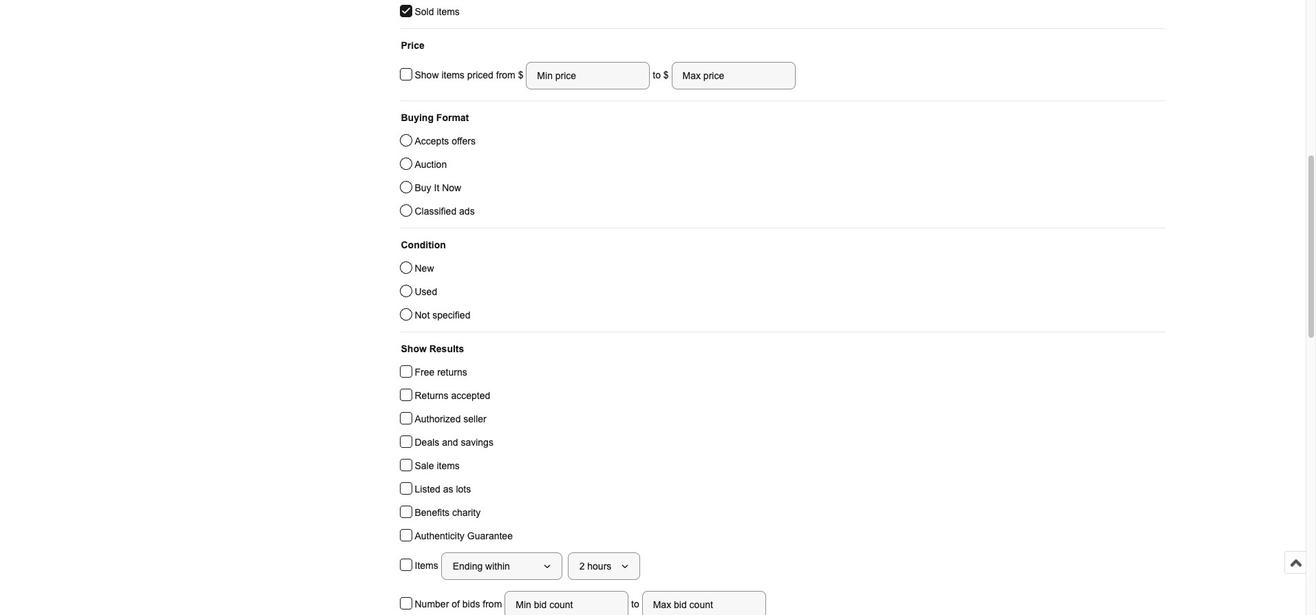 Task type: vqa. For each thing, say whether or not it's contained in the screenshot.
the bottom eGift
no



Task type: locate. For each thing, give the bounding box(es) containing it.
results
[[429, 344, 464, 355]]

buy it now
[[415, 182, 462, 193]]

authenticity
[[415, 531, 465, 542]]

from right priced
[[496, 69, 516, 80]]

buying format
[[401, 112, 469, 123]]

$ right priced
[[518, 69, 526, 80]]

show up free
[[401, 344, 427, 355]]

2 vertical spatial items
[[437, 461, 460, 472]]

1 vertical spatial items
[[442, 69, 465, 80]]

to for to $
[[653, 69, 661, 80]]

2 $ from the left
[[664, 69, 669, 80]]

benefits
[[415, 508, 450, 519]]

buy
[[415, 182, 431, 193]]

1 vertical spatial from
[[483, 599, 502, 610]]

0 vertical spatial show
[[415, 69, 439, 80]]

benefits charity
[[415, 508, 481, 519]]

items left priced
[[442, 69, 465, 80]]

1 vertical spatial show
[[401, 344, 427, 355]]

Enter maximum number of bids text field
[[642, 592, 766, 616]]

items
[[437, 6, 460, 17], [442, 69, 465, 80], [437, 461, 460, 472]]

guarantee
[[467, 531, 513, 542]]

0 vertical spatial to
[[653, 69, 661, 80]]

$ left enter maximum price range value, $ "text field"
[[664, 69, 669, 80]]

1 horizontal spatial $
[[664, 69, 669, 80]]

from
[[496, 69, 516, 80], [483, 599, 502, 610]]

listed
[[415, 484, 441, 495]]

1 horizontal spatial to
[[653, 69, 661, 80]]

0 vertical spatial from
[[496, 69, 516, 80]]

ads
[[459, 206, 475, 217]]

charity
[[452, 508, 481, 519]]

1 vertical spatial to
[[629, 599, 642, 610]]

returns
[[415, 390, 449, 401]]

accepts offers
[[415, 136, 476, 147]]

sale
[[415, 461, 434, 472]]

new
[[415, 263, 434, 274]]

items
[[415, 560, 441, 571]]

it
[[434, 182, 440, 193]]

from right bids at bottom left
[[483, 599, 502, 610]]

$
[[518, 69, 526, 80], [664, 69, 669, 80]]

show
[[415, 69, 439, 80], [401, 344, 427, 355]]

buying
[[401, 112, 434, 123]]

show down price
[[415, 69, 439, 80]]

not
[[415, 310, 430, 321]]

items right sold
[[437, 6, 460, 17]]

auction
[[415, 159, 447, 170]]

0 vertical spatial items
[[437, 6, 460, 17]]

0 horizontal spatial $
[[518, 69, 526, 80]]

Enter minimum price range value, $ text field
[[526, 62, 650, 90]]

and
[[442, 437, 458, 448]]

0 horizontal spatial to
[[629, 599, 642, 610]]

used
[[415, 286, 437, 297]]

returns
[[437, 367, 467, 378]]

price
[[401, 40, 425, 51]]

number
[[415, 599, 449, 610]]

sold
[[415, 6, 434, 17]]

listed as lots
[[415, 484, 471, 495]]

show for show results
[[401, 344, 427, 355]]

items up as
[[437, 461, 460, 472]]

to $
[[650, 69, 672, 80]]

sold items
[[415, 6, 460, 17]]

to
[[653, 69, 661, 80], [629, 599, 642, 610]]



Task type: describe. For each thing, give the bounding box(es) containing it.
format
[[436, 112, 469, 123]]

to for to
[[629, 599, 642, 610]]

offers
[[452, 136, 476, 147]]

sale items
[[415, 461, 460, 472]]

not specified
[[415, 310, 471, 321]]

Enter maximum price range value, $ text field
[[672, 62, 796, 90]]

items for sold
[[437, 6, 460, 17]]

deals and savings
[[415, 437, 494, 448]]

items for show
[[442, 69, 465, 80]]

show items priced from
[[415, 69, 518, 80]]

lots
[[456, 484, 471, 495]]

show results
[[401, 344, 464, 355]]

bids
[[463, 599, 480, 610]]

accepted
[[451, 390, 490, 401]]

returns accepted
[[415, 390, 490, 401]]

items for sale
[[437, 461, 460, 472]]

number of bids from
[[415, 599, 505, 610]]

savings
[[461, 437, 494, 448]]

seller
[[464, 414, 487, 425]]

free returns
[[415, 367, 467, 378]]

condition
[[401, 240, 446, 251]]

of
[[452, 599, 460, 610]]

from for bids
[[483, 599, 502, 610]]

authenticity guarantee
[[415, 531, 513, 542]]

authorized
[[415, 414, 461, 425]]

accepts
[[415, 136, 449, 147]]

authorized seller
[[415, 414, 487, 425]]

show for show items priced from
[[415, 69, 439, 80]]

priced
[[467, 69, 494, 80]]

deals
[[415, 437, 440, 448]]

now
[[442, 182, 462, 193]]

specified
[[433, 310, 471, 321]]

as
[[443, 484, 453, 495]]

free
[[415, 367, 435, 378]]

classified ads
[[415, 206, 475, 217]]

1 $ from the left
[[518, 69, 526, 80]]

classified
[[415, 206, 457, 217]]

from for priced
[[496, 69, 516, 80]]

Enter minimum number of bids text field
[[505, 592, 629, 616]]



